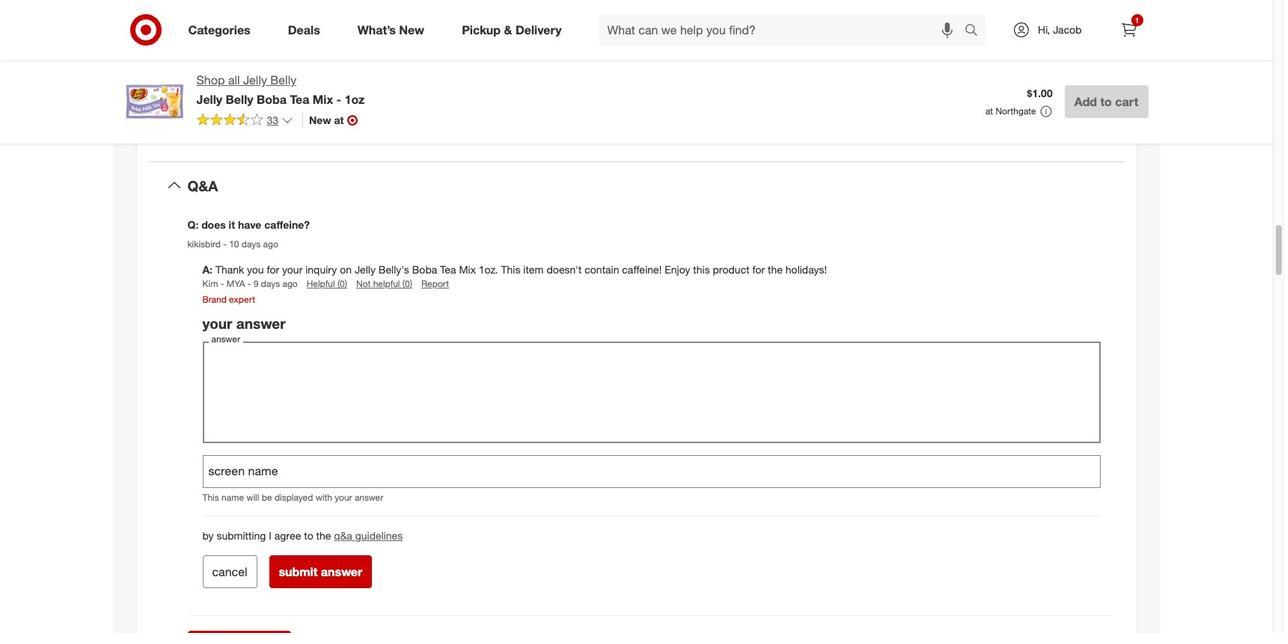 Task type: vqa. For each thing, say whether or not it's contained in the screenshot.
$5.29 associated with $5.29 ( $0.24 /ounce ) at Pinole Buy 2 for $9 with same-day order services
no



Task type: describe. For each thing, give the bounding box(es) containing it.
1 vertical spatial tea
[[440, 263, 456, 276]]

pickup & delivery
[[462, 22, 562, 37]]

will
[[246, 493, 259, 504]]

1 vertical spatial returned
[[749, 66, 789, 79]]

store,
[[1009, 66, 1035, 79]]

online
[[986, 81, 1014, 94]]

2 horizontal spatial jelly
[[355, 263, 376, 276]]

mya
[[227, 278, 245, 290]]

$1.00
[[1027, 87, 1053, 100]]

1 vertical spatial this
[[693, 263, 710, 276]]

1 horizontal spatial date
[[891, 66, 912, 79]]

be down what can we help you find? suggestions appear below search box
[[734, 66, 746, 79]]

0 horizontal spatial new
[[309, 114, 331, 126]]

doesn't
[[547, 263, 582, 276]]

days inside q: does it have caffeine? kikisbird - 10 days ago
[[242, 239, 261, 250]]

kim
[[202, 278, 218, 290]]

0 vertical spatial delivered
[[662, 81, 705, 94]]

1 vertical spatial shipped,
[[923, 96, 963, 109]]

(0) inside button
[[337, 278, 347, 290]]

the down target.com.
[[873, 66, 888, 79]]

on
[[340, 263, 352, 276]]

10
[[229, 239, 239, 250]]

deals link
[[275, 13, 339, 46]]

- inside q: does it have caffeine? kikisbird - 10 days ago
[[223, 239, 227, 250]]

1 vertical spatial or
[[801, 81, 811, 94]]

9
[[254, 278, 259, 290]]

kim - mya - 9 days ago
[[202, 278, 298, 290]]

is
[[912, 111, 920, 124]]

not helpful  (0)
[[356, 278, 412, 290]]

return details this item can be returned to any target store or target.com. this item must be returned within 90 days of the date it was purchased in store, shipped, delivered by a shipt shopper, or made ready for pickup. if purchased online with snap ebt, this item must be returned within 90 days of the date it was shipped, delivered by a shipt shopper, or made ready for pickup. this 90-day return window is required by snap.
[[662, 30, 1110, 124]]

1 horizontal spatial 90
[[822, 66, 834, 79]]

- inside shop all jelly belly jelly belly boba tea mix - 1oz
[[336, 92, 341, 107]]

pickup & delivery link
[[449, 13, 580, 46]]

all
[[228, 73, 240, 88]]

not
[[356, 278, 371, 290]]

2 horizontal spatial or
[[875, 51, 884, 64]]

shipping details estimated ship dimensions: 3.1 inches length x 5.25 inches width x 0.5 inches height estimated ship weight: 0.07
[[187, 30, 585, 79]]

&
[[504, 22, 512, 37]]

report
[[421, 278, 449, 290]]

0 horizontal spatial at
[[334, 114, 344, 126]]

(0) inside "button"
[[402, 278, 412, 290]]

guidelines
[[355, 530, 403, 543]]

enjoy
[[665, 263, 690, 276]]

caffeine?
[[264, 219, 310, 232]]

5.25
[[411, 51, 431, 64]]

by left submitting
[[202, 530, 214, 543]]

cart
[[1115, 94, 1139, 109]]

what's new
[[358, 22, 424, 37]]

submit
[[279, 565, 318, 580]]

categories
[[188, 22, 250, 37]]

kikisbird
[[187, 239, 221, 250]]

northgate
[[996, 106, 1036, 117]]

1 inches from the left
[[337, 51, 368, 64]]

return
[[662, 30, 701, 45]]

ago inside q: does it have caffeine? kikisbird - 10 days ago
[[263, 239, 278, 250]]

0 horizontal spatial pickup.
[[748, 111, 782, 124]]

1 vertical spatial boba
[[412, 263, 437, 276]]

your answer
[[202, 315, 286, 333]]

1 horizontal spatial pickup.
[[888, 81, 921, 94]]

required
[[923, 111, 962, 124]]

1 horizontal spatial at
[[985, 106, 993, 117]]

1 horizontal spatial shipt
[[1034, 96, 1059, 109]]

window
[[873, 111, 909, 124]]

this name will be displayed with your answer
[[202, 493, 383, 504]]

days right 9
[[261, 278, 280, 290]]

shipping
[[187, 30, 237, 45]]

0 vertical spatial shopper,
[[758, 81, 798, 94]]

33 link
[[196, 113, 293, 130]]

1 horizontal spatial belly
[[270, 73, 296, 88]]

inquiry
[[305, 263, 337, 276]]

1 vertical spatial mix
[[459, 263, 476, 276]]

name
[[222, 493, 244, 504]]

1 x from the left
[[403, 51, 408, 64]]

tea inside shop all jelly belly jelly belly boba tea mix - 1oz
[[290, 92, 309, 107]]

2 x from the left
[[496, 51, 502, 64]]

snap
[[1039, 81, 1067, 94]]

the left q&a
[[316, 530, 331, 543]]

brand
[[202, 294, 227, 305]]

pickup
[[462, 22, 501, 37]]

return
[[843, 111, 870, 124]]

answer for submit answer
[[321, 565, 362, 580]]

0 vertical spatial within
[[791, 66, 819, 79]]

1 ship from the top
[[238, 51, 257, 64]]

holidays!
[[786, 263, 827, 276]]

submit answer
[[279, 565, 362, 580]]

2 horizontal spatial it
[[915, 66, 921, 79]]

new at
[[309, 114, 344, 126]]

1 vertical spatial must
[[685, 96, 708, 109]]

product
[[713, 263, 750, 276]]

hi,
[[1038, 23, 1050, 36]]

mix inside shop all jelly belly jelly belly boba tea mix - 1oz
[[313, 92, 333, 107]]

days up "day"
[[814, 96, 836, 109]]

1 vertical spatial answer
[[355, 493, 383, 504]]

q&a button
[[149, 162, 1124, 210]]

1 vertical spatial date
[[869, 96, 890, 109]]

1 vertical spatial jelly
[[196, 92, 222, 107]]

agree
[[274, 530, 301, 543]]

1 vertical spatial purchased
[[933, 81, 983, 94]]

have
[[238, 219, 261, 232]]

add to cart button
[[1065, 85, 1148, 118]]

1 link
[[1112, 13, 1145, 46]]

0.07
[[297, 66, 317, 79]]

0 vertical spatial was
[[924, 66, 942, 79]]

helpful
[[373, 278, 400, 290]]

3.1
[[320, 51, 334, 64]]

can
[[707, 51, 725, 64]]

to inside the return details this item can be returned to any target store or target.com. this item must be returned within 90 days of the date it was purchased in store, shipped, delivered by a shipt shopper, or made ready for pickup. if purchased online with snap ebt, this item must be returned within 90 days of the date it was shipped, delivered by a shipt shopper, or made ready for pickup. this 90-day return window is required by snap.
[[785, 51, 794, 64]]

ebt,
[[1070, 81, 1091, 94]]

shop all jelly belly jelly belly boba tea mix - 1oz
[[196, 73, 365, 107]]

hi, jacob
[[1038, 23, 1082, 36]]

does
[[201, 219, 226, 232]]

to inside button
[[1100, 94, 1112, 109]]

it inside q: does it have caffeine? kikisbird - 10 days ago
[[229, 219, 235, 232]]

submitting
[[217, 530, 266, 543]]

snap.
[[979, 111, 1008, 124]]

1 estimated from the top
[[187, 51, 235, 64]]

q&a
[[334, 530, 352, 543]]

1 horizontal spatial shipped,
[[1038, 66, 1078, 79]]

1 vertical spatial made
[[674, 111, 701, 124]]

by left snap.
[[965, 111, 976, 124]]

1 horizontal spatial a
[[1026, 96, 1032, 109]]

90-
[[807, 111, 823, 124]]

belly's
[[378, 263, 409, 276]]

width
[[468, 51, 493, 64]]

weight:
[[260, 66, 294, 79]]

caffeine!
[[622, 263, 662, 276]]

report button
[[421, 278, 449, 291]]

by down the online
[[1012, 96, 1023, 109]]

0 vertical spatial shipt
[[730, 81, 755, 94]]

delivery
[[516, 22, 562, 37]]

2 horizontal spatial your
[[335, 493, 352, 504]]

what's new link
[[345, 13, 443, 46]]

0.5
[[505, 51, 519, 64]]

with inside the return details this item can be returned to any target store or target.com. this item must be returned within 90 days of the date it was purchased in store, shipped, delivered by a shipt shopper, or made ready for pickup. if purchased online with snap ebt, this item must be returned within 90 days of the date it was shipped, delivered by a shipt shopper, or made ready for pickup. this 90-day return window is required by snap.
[[1017, 81, 1036, 94]]

by down can
[[708, 81, 719, 94]]

1 horizontal spatial delivered
[[966, 96, 1009, 109]]

store
[[848, 51, 872, 64]]

1 vertical spatial was
[[901, 96, 920, 109]]



Task type: locate. For each thing, give the bounding box(es) containing it.
1 horizontal spatial mix
[[459, 263, 476, 276]]

1 (0) from the left
[[337, 278, 347, 290]]

within
[[791, 66, 819, 79], [769, 96, 797, 109]]

in
[[998, 66, 1006, 79]]

the
[[873, 66, 888, 79], [851, 96, 866, 109], [768, 263, 783, 276], [316, 530, 331, 543]]

your up q&a
[[335, 493, 352, 504]]

1 horizontal spatial tea
[[440, 263, 456, 276]]

ship left weight:
[[238, 66, 257, 79]]

0 vertical spatial made
[[814, 81, 840, 94]]

it left the have
[[229, 219, 235, 232]]

to right agree
[[304, 530, 313, 543]]

deals
[[288, 22, 320, 37]]

0 vertical spatial answer
[[236, 315, 286, 333]]

shipt
[[730, 81, 755, 94], [1034, 96, 1059, 109]]

details up can
[[704, 30, 742, 45]]

1 vertical spatial to
[[1100, 94, 1112, 109]]

your down brand
[[202, 315, 232, 333]]

any
[[797, 51, 814, 64]]

target
[[817, 51, 845, 64]]

2 vertical spatial it
[[229, 219, 235, 232]]

0 vertical spatial this
[[1094, 81, 1110, 94]]

0 vertical spatial estimated
[[187, 51, 235, 64]]

be down can
[[711, 96, 723, 109]]

3 inches from the left
[[522, 51, 553, 64]]

(0)
[[337, 278, 347, 290], [402, 278, 412, 290]]

0 horizontal spatial with
[[316, 493, 332, 504]]

0 horizontal spatial this
[[693, 263, 710, 276]]

pickup. left 90-
[[748, 111, 782, 124]]

you
[[247, 263, 264, 276]]

this inside the return details this item can be returned to any target store or target.com. this item must be returned within 90 days of the date it was purchased in store, shipped, delivered by a shipt shopper, or made ready for pickup. if purchased online with snap ebt, this item must be returned within 90 days of the date it was shipped, delivered by a shipt shopper, or made ready for pickup. this 90-day return window is required by snap.
[[1094, 81, 1110, 94]]

ago left helpful
[[283, 278, 298, 290]]

a down store, at right
[[1026, 96, 1032, 109]]

0 vertical spatial your
[[282, 263, 303, 276]]

shipped, up required
[[923, 96, 963, 109]]

2 vertical spatial answer
[[321, 565, 362, 580]]

0 horizontal spatial your
[[202, 315, 232, 333]]

0 horizontal spatial or
[[662, 111, 671, 124]]

90
[[822, 66, 834, 79], [800, 96, 811, 109]]

this right "enjoy"
[[693, 263, 710, 276]]

(0) down "on"
[[337, 278, 347, 290]]

pickup.
[[888, 81, 921, 94], [748, 111, 782, 124]]

1 vertical spatial of
[[839, 96, 848, 109]]

answer down the expert
[[236, 315, 286, 333]]

brand expert
[[202, 294, 255, 305]]

1 vertical spatial ready
[[704, 111, 730, 124]]

details inside shipping details estimated ship dimensions: 3.1 inches length x 5.25 inches width x 0.5 inches height estimated ship weight: 0.07
[[241, 30, 279, 45]]

answer for your answer
[[236, 315, 286, 333]]

belly down all
[[226, 92, 253, 107]]

details up the dimensions:
[[241, 30, 279, 45]]

length
[[371, 51, 400, 64]]

ready up return
[[843, 81, 869, 94]]

purchased right if
[[933, 81, 983, 94]]

this up add to cart
[[1094, 81, 1110, 94]]

a down can
[[722, 81, 728, 94]]

shopper, down any
[[758, 81, 798, 94]]

1 horizontal spatial inches
[[434, 51, 465, 64]]

shipped, up snap
[[1038, 66, 1078, 79]]

your
[[282, 263, 303, 276], [202, 315, 232, 333], [335, 493, 352, 504]]

answer up q&a guidelines button
[[355, 493, 383, 504]]

1 horizontal spatial or
[[801, 81, 811, 94]]

0 vertical spatial it
[[915, 66, 921, 79]]

to
[[785, 51, 794, 64], [1100, 94, 1112, 109], [304, 530, 313, 543]]

0 vertical spatial with
[[1017, 81, 1036, 94]]

it down target.com.
[[915, 66, 921, 79]]

add to cart
[[1074, 94, 1139, 109]]

1 vertical spatial ago
[[283, 278, 298, 290]]

0 horizontal spatial delivered
[[662, 81, 705, 94]]

1oz.
[[479, 263, 498, 276]]

1 vertical spatial 90
[[800, 96, 811, 109]]

ship
[[238, 51, 257, 64], [238, 66, 257, 79]]

2 estimated from the top
[[187, 66, 235, 79]]

0 horizontal spatial (0)
[[337, 278, 347, 290]]

1 horizontal spatial to
[[785, 51, 794, 64]]

tea down 0.07
[[290, 92, 309, 107]]

2 horizontal spatial to
[[1100, 94, 1112, 109]]

details for shipping details
[[241, 30, 279, 45]]

0 vertical spatial a
[[722, 81, 728, 94]]

jacob
[[1053, 23, 1082, 36]]

pickup. left if
[[888, 81, 921, 94]]

with right displayed
[[316, 493, 332, 504]]

ship up all
[[238, 51, 257, 64]]

0 horizontal spatial it
[[229, 219, 235, 232]]

dimensions:
[[260, 51, 317, 64]]

2 details from the left
[[704, 30, 742, 45]]

with
[[1017, 81, 1036, 94], [316, 493, 332, 504]]

cancel button
[[202, 556, 257, 589]]

tea up report
[[440, 263, 456, 276]]

inches right "3.1"
[[337, 51, 368, 64]]

0 vertical spatial must
[[707, 66, 731, 79]]

at down "3.1"
[[334, 114, 344, 126]]

x left 5.25
[[403, 51, 408, 64]]

new up 5.25
[[399, 22, 424, 37]]

within down any
[[791, 66, 819, 79]]

None text field
[[202, 342, 1100, 444], [202, 456, 1100, 489], [202, 342, 1100, 444], [202, 456, 1100, 489]]

mix
[[313, 92, 333, 107], [459, 263, 476, 276]]

- left 9
[[248, 278, 251, 290]]

boba inside shop all jelly belly jelly belly boba tea mix - 1oz
[[257, 92, 287, 107]]

2 inches from the left
[[434, 51, 465, 64]]

or
[[875, 51, 884, 64], [801, 81, 811, 94], [662, 111, 671, 124]]

shopper, down ebt,
[[1062, 96, 1102, 109]]

search
[[958, 24, 994, 39]]

1 vertical spatial your
[[202, 315, 232, 333]]

inches right 5.25
[[434, 51, 465, 64]]

date down target.com.
[[891, 66, 912, 79]]

boba
[[257, 92, 287, 107], [412, 263, 437, 276]]

target.com.
[[887, 51, 941, 64]]

1 horizontal spatial your
[[282, 263, 303, 276]]

it up window
[[893, 96, 898, 109]]

answer
[[236, 315, 286, 333], [355, 493, 383, 504], [321, 565, 362, 580]]

of down store
[[862, 66, 871, 79]]

2 vertical spatial your
[[335, 493, 352, 504]]

helpful  (0)
[[307, 278, 347, 290]]

belly
[[270, 73, 296, 88], [226, 92, 253, 107]]

the up return
[[851, 96, 866, 109]]

shopper,
[[758, 81, 798, 94], [1062, 96, 1102, 109]]

new right 33
[[309, 114, 331, 126]]

2 vertical spatial jelly
[[355, 263, 376, 276]]

0 vertical spatial boba
[[257, 92, 287, 107]]

1 horizontal spatial new
[[399, 22, 424, 37]]

image of jelly belly boba tea mix - 1oz image
[[125, 72, 184, 132]]

date
[[891, 66, 912, 79], [869, 96, 890, 109]]

displayed
[[275, 493, 313, 504]]

0 horizontal spatial details
[[241, 30, 279, 45]]

jelly right all
[[243, 73, 267, 88]]

0 horizontal spatial 90
[[800, 96, 811, 109]]

0 horizontal spatial shipped,
[[923, 96, 963, 109]]

day
[[823, 111, 840, 124]]

of up "day"
[[839, 96, 848, 109]]

q&a
[[187, 177, 218, 194]]

add
[[1074, 94, 1097, 109]]

submit answer button
[[269, 556, 372, 589]]

What can we help you find? suggestions appear below search field
[[598, 13, 968, 46]]

shipt down snap
[[1034, 96, 1059, 109]]

at down the online
[[985, 106, 993, 117]]

at northgate
[[985, 106, 1036, 117]]

delivered down return
[[662, 81, 705, 94]]

1 vertical spatial new
[[309, 114, 331, 126]]

not helpful  (0) button
[[356, 278, 412, 291]]

0 vertical spatial of
[[862, 66, 871, 79]]

x left 0.5
[[496, 51, 502, 64]]

shipt down what can we help you find? suggestions appear below search box
[[730, 81, 755, 94]]

jelly down shop
[[196, 92, 222, 107]]

1 horizontal spatial boba
[[412, 263, 437, 276]]

0 vertical spatial or
[[875, 51, 884, 64]]

of
[[862, 66, 871, 79], [839, 96, 848, 109]]

90 down target
[[822, 66, 834, 79]]

categories link
[[175, 13, 269, 46]]

2 horizontal spatial inches
[[522, 51, 553, 64]]

2 vertical spatial to
[[304, 530, 313, 543]]

purchased
[[945, 66, 995, 79], [933, 81, 983, 94]]

the left holidays!
[[768, 263, 783, 276]]

answer inside button
[[321, 565, 362, 580]]

mix up "new at" at the top
[[313, 92, 333, 107]]

1 horizontal spatial it
[[893, 96, 898, 109]]

this
[[662, 51, 681, 64], [662, 66, 681, 79], [785, 111, 804, 124], [501, 263, 520, 276], [202, 493, 219, 504]]

1 horizontal spatial made
[[814, 81, 840, 94]]

this
[[1094, 81, 1110, 94], [693, 263, 710, 276]]

0 horizontal spatial ready
[[704, 111, 730, 124]]

0 horizontal spatial ago
[[263, 239, 278, 250]]

by submitting i agree to the q&a guidelines
[[202, 530, 403, 543]]

90 up 90-
[[800, 96, 811, 109]]

boba up 33
[[257, 92, 287, 107]]

- right "kim"
[[221, 278, 224, 290]]

- left 10
[[223, 239, 227, 250]]

helpful  (0) button
[[307, 278, 347, 291]]

by
[[708, 81, 719, 94], [1012, 96, 1023, 109], [965, 111, 976, 124], [202, 530, 214, 543]]

0 vertical spatial returned
[[742, 51, 782, 64]]

1 horizontal spatial of
[[862, 66, 871, 79]]

shop
[[196, 73, 225, 88]]

answer down q&a
[[321, 565, 362, 580]]

be right can
[[727, 51, 740, 64]]

i
[[269, 530, 272, 543]]

details for return details
[[704, 30, 742, 45]]

jelly
[[243, 73, 267, 88], [196, 92, 222, 107], [355, 263, 376, 276]]

1 vertical spatial ship
[[238, 66, 257, 79]]

0 vertical spatial new
[[399, 22, 424, 37]]

1 horizontal spatial details
[[704, 30, 742, 45]]

your left inquiry in the top of the page
[[282, 263, 303, 276]]

2 vertical spatial or
[[662, 111, 671, 124]]

1 details from the left
[[241, 30, 279, 45]]

1 vertical spatial delivered
[[966, 96, 1009, 109]]

or up q&a dropdown button
[[662, 111, 671, 124]]

details inside the return details this item can be returned to any target store or target.com. this item must be returned within 90 days of the date it was purchased in store, shipped, delivered by a shipt shopper, or made ready for pickup. if purchased online with snap ebt, this item must be returned within 90 days of the date it was shipped, delivered by a shipt shopper, or made ready for pickup. this 90-day return window is required by snap.
[[704, 30, 742, 45]]

1 horizontal spatial jelly
[[243, 73, 267, 88]]

made
[[814, 81, 840, 94], [674, 111, 701, 124]]

1 horizontal spatial ready
[[843, 81, 869, 94]]

mix left "1oz." on the left top
[[459, 263, 476, 276]]

ready down can
[[704, 111, 730, 124]]

2 (0) from the left
[[402, 278, 412, 290]]

1 vertical spatial it
[[893, 96, 898, 109]]

estimated
[[187, 51, 235, 64], [187, 66, 235, 79]]

with down store, at right
[[1017, 81, 1036, 94]]

1 horizontal spatial ago
[[283, 278, 298, 290]]

be
[[727, 51, 740, 64], [734, 66, 746, 79], [711, 96, 723, 109], [262, 493, 272, 504]]

1 vertical spatial with
[[316, 493, 332, 504]]

item
[[684, 51, 705, 64], [684, 66, 705, 79], [662, 96, 682, 109], [523, 263, 544, 276]]

0 horizontal spatial x
[[403, 51, 408, 64]]

0 horizontal spatial date
[[869, 96, 890, 109]]

0 horizontal spatial made
[[674, 111, 701, 124]]

1 vertical spatial belly
[[226, 92, 253, 107]]

days right 10
[[242, 239, 261, 250]]

within down what can we help you find? suggestions appear below search box
[[769, 96, 797, 109]]

0 vertical spatial purchased
[[945, 66, 995, 79]]

1
[[1135, 16, 1139, 25]]

days down store
[[836, 66, 859, 79]]

0 vertical spatial mix
[[313, 92, 333, 107]]

contain
[[585, 263, 619, 276]]

thank
[[215, 263, 244, 276]]

expert
[[229, 294, 255, 305]]

was up if
[[924, 66, 942, 79]]

1 vertical spatial within
[[769, 96, 797, 109]]

or right store
[[875, 51, 884, 64]]

date up window
[[869, 96, 890, 109]]

be right will
[[262, 493, 272, 504]]

delivered up snap.
[[966, 96, 1009, 109]]

(0) down belly's
[[402, 278, 412, 290]]

cancel
[[212, 565, 247, 580]]

- left "1oz"
[[336, 92, 341, 107]]

purchased left 'in'
[[945, 66, 995, 79]]

0 horizontal spatial of
[[839, 96, 848, 109]]

2 ship from the top
[[238, 66, 257, 79]]

x
[[403, 51, 408, 64], [496, 51, 502, 64]]

0 vertical spatial pickup.
[[888, 81, 921, 94]]

ago down caffeine?
[[263, 239, 278, 250]]

q: does it have caffeine? kikisbird - 10 days ago
[[187, 219, 310, 250]]

2 vertical spatial returned
[[726, 96, 766, 109]]

1 vertical spatial estimated
[[187, 66, 235, 79]]

inches
[[337, 51, 368, 64], [434, 51, 465, 64], [522, 51, 553, 64]]

inches right 0.5
[[522, 51, 553, 64]]

0 vertical spatial belly
[[270, 73, 296, 88]]

1 horizontal spatial shopper,
[[1062, 96, 1102, 109]]

height
[[556, 51, 585, 64]]

jelly up not
[[355, 263, 376, 276]]

to left any
[[785, 51, 794, 64]]

was up is
[[901, 96, 920, 109]]

0 vertical spatial shipped,
[[1038, 66, 1078, 79]]

0 horizontal spatial boba
[[257, 92, 287, 107]]

0 horizontal spatial belly
[[226, 92, 253, 107]]

0 horizontal spatial mix
[[313, 92, 333, 107]]

belly down the dimensions:
[[270, 73, 296, 88]]

to right add on the top of page
[[1100, 94, 1112, 109]]

boba up report
[[412, 263, 437, 276]]

q&a guidelines button
[[334, 529, 403, 544]]

or down any
[[801, 81, 811, 94]]

1 vertical spatial a
[[1026, 96, 1032, 109]]

0 vertical spatial date
[[891, 66, 912, 79]]

for
[[872, 81, 885, 94], [733, 111, 745, 124], [267, 263, 279, 276], [752, 263, 765, 276]]



